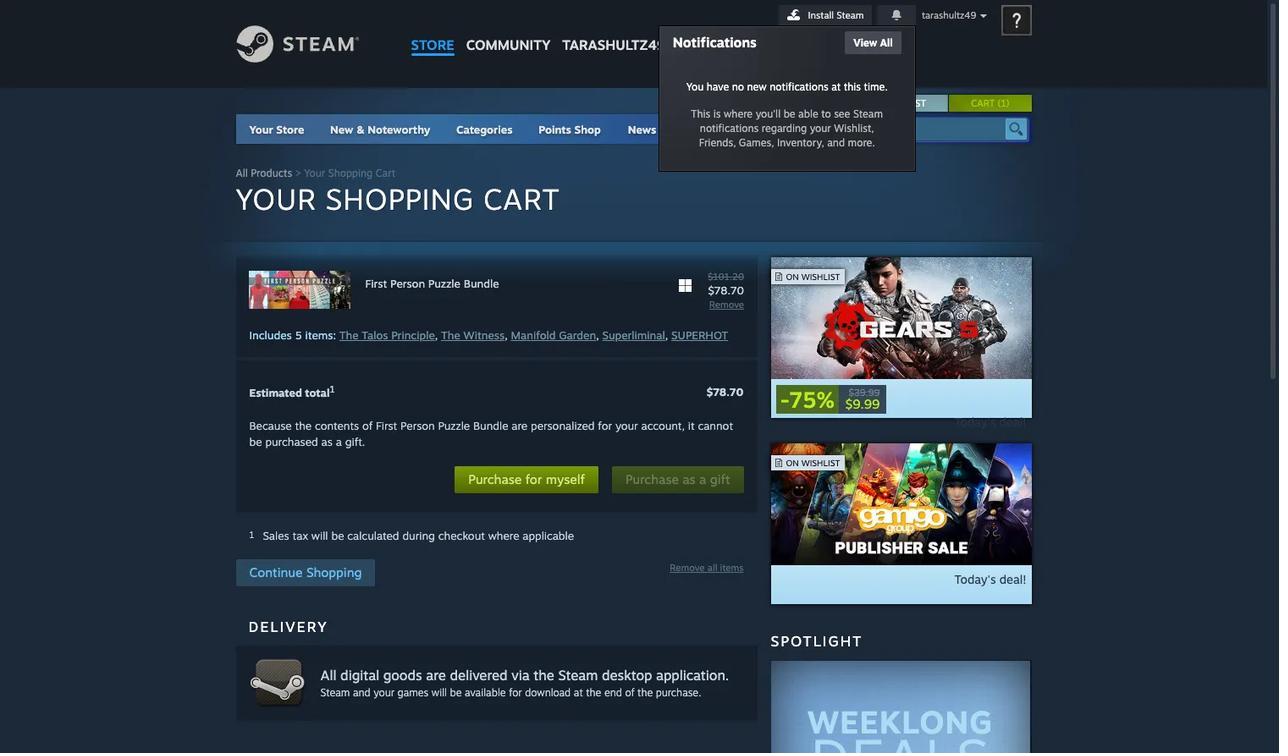 Task type: vqa. For each thing, say whether or not it's contained in the screenshot.
the "Purchase as a gift"
yes



Task type: locate. For each thing, give the bounding box(es) containing it.
your down products
[[236, 181, 316, 217]]

first person puzzle bundle
[[365, 277, 499, 290]]

0 horizontal spatial and
[[353, 686, 371, 699]]

1 vertical spatial your
[[615, 419, 638, 433]]

1 horizontal spatial the
[[441, 328, 460, 342]]

1 the from the left
[[339, 328, 359, 342]]

1 vertical spatial are
[[426, 667, 446, 684]]

0 horizontal spatial purchase
[[468, 472, 522, 488]]

0 vertical spatial today's deal!
[[955, 415, 1027, 429]]

1 vertical spatial bundle
[[473, 419, 508, 433]]

0 vertical spatial tarashultz49
[[922, 9, 976, 21]]

first
[[365, 277, 387, 290], [376, 419, 397, 433]]

2 vertical spatial for
[[509, 686, 522, 699]]

1 horizontal spatial your
[[615, 419, 638, 433]]

0 horizontal spatial at
[[574, 686, 583, 699]]

it
[[688, 419, 695, 433]]

items
[[720, 562, 744, 574]]

1 up contents
[[330, 384, 335, 395]]

1 horizontal spatial at
[[832, 80, 841, 93]]

your inside this is where you'll be able to see steam notifications regarding your wishlist, friends, games, inventory, and more.
[[810, 122, 831, 135]]

0 horizontal spatial of
[[362, 419, 373, 433]]

1 purchase from the left
[[468, 472, 522, 488]]

the witness link
[[441, 328, 505, 342]]

tarashultz49 link
[[557, 0, 672, 61]]

2 today's from the top
[[955, 572, 996, 587]]

0 horizontal spatial remove
[[670, 562, 705, 574]]

your left account,
[[615, 419, 638, 433]]

0 horizontal spatial a
[[336, 435, 342, 449]]

2 purchase from the left
[[625, 472, 679, 488]]

as left 'gift'
[[683, 472, 696, 488]]

news link
[[614, 114, 670, 144]]

1 vertical spatial shopping
[[326, 181, 474, 217]]

1 vertical spatial your
[[304, 167, 325, 179]]

1 horizontal spatial remove
[[709, 299, 744, 311]]

1 vertical spatial a
[[699, 472, 706, 488]]

shopping down tax
[[306, 564, 362, 580]]

purchase for purchase as a gift
[[625, 472, 679, 488]]

the down desktop
[[638, 686, 653, 699]]

install
[[808, 9, 834, 21]]

0 horizontal spatial are
[[426, 667, 446, 684]]

where
[[724, 108, 753, 120], [488, 529, 519, 543]]

all left products
[[236, 167, 248, 179]]

will right tax
[[311, 529, 328, 543]]

person right contents
[[401, 419, 435, 433]]

0 vertical spatial are
[[512, 419, 528, 433]]

bundle up 'purchase for myself'
[[473, 419, 508, 433]]

2 horizontal spatial for
[[598, 419, 612, 433]]

all products >         your shopping cart your shopping cart
[[236, 167, 560, 217]]

1 up search text box
[[1001, 97, 1006, 109]]

1 horizontal spatial for
[[525, 472, 542, 488]]

your
[[810, 122, 831, 135], [615, 419, 638, 433], [374, 686, 394, 699]]

, left manifold
[[505, 328, 508, 342]]

purchase for myself link
[[455, 467, 598, 494]]

all right view
[[880, 36, 893, 49]]

for
[[598, 419, 612, 433], [525, 472, 542, 488], [509, 686, 522, 699]]

new
[[747, 80, 767, 93]]

0 vertical spatial bundle
[[464, 277, 499, 290]]

desktop
[[602, 667, 652, 684]]

(
[[998, 97, 1001, 109]]

your inside because the contents of first person puzzle bundle are personalized for your account, it cannot be purchased as a gift.
[[615, 419, 638, 433]]

1 vertical spatial tarashultz49
[[562, 36, 666, 53]]

your left store
[[249, 123, 273, 136]]

are up games
[[426, 667, 446, 684]]

at left "this"
[[832, 80, 841, 93]]

0 horizontal spatial as
[[321, 435, 333, 449]]

1 vertical spatial person
[[401, 419, 435, 433]]

gift
[[710, 472, 730, 488]]

1 vertical spatial 1
[[330, 384, 335, 395]]

steam up download
[[558, 667, 598, 684]]

notifications up able
[[770, 80, 829, 93]]

purchase inside purchase for myself "link"
[[468, 472, 522, 488]]

first right contents
[[376, 419, 397, 433]]

1 horizontal spatial purchase
[[625, 472, 679, 488]]

1 horizontal spatial of
[[625, 686, 635, 699]]

the left the talos
[[339, 328, 359, 342]]

0 vertical spatial cart
[[971, 97, 995, 109]]

$39.99
[[849, 387, 880, 399]]

1 horizontal spatial are
[[512, 419, 528, 433]]

and down "digital"
[[353, 686, 371, 699]]

1 vertical spatial today's deal!
[[955, 572, 1027, 587]]

0 vertical spatial will
[[311, 529, 328, 543]]

all
[[880, 36, 893, 49], [236, 167, 248, 179], [320, 667, 337, 684]]

gift.
[[345, 435, 365, 449]]

be down the delivered
[[450, 686, 462, 699]]

1 horizontal spatial all
[[320, 667, 337, 684]]

at right download
[[574, 686, 583, 699]]

1 today's from the top
[[955, 415, 996, 429]]

today's
[[955, 415, 996, 429], [955, 572, 996, 587]]

your down to
[[810, 122, 831, 135]]

because the contents of first person puzzle bundle are personalized for your account, it cannot be purchased as a gift.
[[249, 419, 733, 449]]

bundle inside because the contents of first person puzzle bundle are personalized for your account, it cannot be purchased as a gift.
[[473, 419, 508, 433]]

1 vertical spatial $78.70
[[707, 385, 744, 399]]

$78.70 down $101.20
[[708, 284, 744, 297]]

0 vertical spatial of
[[362, 419, 373, 433]]

$9.99
[[845, 396, 880, 412]]

be down because
[[249, 435, 262, 449]]

1 vertical spatial deal!
[[1000, 572, 1027, 587]]

products
[[251, 167, 292, 179]]

estimated total 1
[[249, 384, 335, 400]]

as inside because the contents of first person puzzle bundle are personalized for your account, it cannot be purchased as a gift.
[[321, 435, 333, 449]]

bundle
[[464, 277, 499, 290], [473, 419, 508, 433]]

,
[[435, 328, 438, 342], [505, 328, 508, 342], [596, 328, 599, 342], [665, 328, 668, 342]]

0 vertical spatial 1
[[1001, 97, 1006, 109]]

calculated
[[347, 529, 399, 543]]

2 deal! from the top
[[1000, 572, 1027, 587]]

the talos principle link
[[339, 328, 435, 342]]

cart down the points on the top left
[[484, 181, 560, 217]]

bundle up the witness
[[464, 277, 499, 290]]

all digital goods are delivered via the steam desktop application. steam and your games will be available for download at the end of the purchase.
[[320, 667, 729, 699]]

1 vertical spatial and
[[353, 686, 371, 699]]

superhot
[[671, 328, 728, 342]]

steam up wishlist,
[[853, 108, 883, 120]]

2 vertical spatial 1
[[249, 529, 254, 541]]

will right games
[[432, 686, 447, 699]]

at inside all digital goods are delivered via the steam desktop application. steam and your games will be available for download at the end of the purchase.
[[574, 686, 583, 699]]

for right personalized
[[598, 419, 612, 433]]

$78.70 up cannot
[[707, 385, 744, 399]]

and down wishlist,
[[827, 136, 845, 149]]

cart down new & noteworthy
[[376, 167, 396, 179]]

0 vertical spatial a
[[336, 435, 342, 449]]

the
[[339, 328, 359, 342], [441, 328, 460, 342]]

all inside all digital goods are delivered via the steam desktop application. steam and your games will be available for download at the end of the purchase.
[[320, 667, 337, 684]]

cart left (
[[971, 97, 995, 109]]

of right end
[[625, 686, 635, 699]]

estimated
[[249, 386, 302, 400]]

where right is
[[724, 108, 753, 120]]

shopping down noteworthy at the top of page
[[326, 181, 474, 217]]

1 vertical spatial at
[[574, 686, 583, 699]]

regarding
[[762, 122, 807, 135]]

person up principle
[[390, 277, 425, 290]]

because
[[249, 419, 292, 433]]

1 vertical spatial notifications
[[700, 122, 759, 135]]

1 left sales
[[249, 529, 254, 541]]

digital
[[340, 667, 379, 684]]

notifications inside this is where you'll be able to see steam notifications regarding your wishlist, friends, games, inventory, and more.
[[700, 122, 759, 135]]

1 today's deal! from the top
[[955, 415, 1027, 429]]

continue shopping link
[[236, 559, 375, 586]]

for down via
[[509, 686, 522, 699]]

notifications up friends,
[[700, 122, 759, 135]]

shopping down new in the left top of the page
[[328, 167, 373, 179]]

0 horizontal spatial the
[[339, 328, 359, 342]]

1 horizontal spatial as
[[683, 472, 696, 488]]

1 vertical spatial as
[[683, 472, 696, 488]]

2 vertical spatial all
[[320, 667, 337, 684]]

1 horizontal spatial where
[[724, 108, 753, 120]]

1 horizontal spatial a
[[699, 472, 706, 488]]

remove down $101.20
[[709, 299, 744, 311]]

0 vertical spatial at
[[832, 80, 841, 93]]

0 horizontal spatial your
[[374, 686, 394, 699]]

0 vertical spatial as
[[321, 435, 333, 449]]

all inside all products >         your shopping cart your shopping cart
[[236, 167, 248, 179]]

contents
[[315, 419, 359, 433]]

manifold garden link
[[511, 328, 596, 342]]

1 inside estimated total 1
[[330, 384, 335, 395]]

0 vertical spatial shopping
[[328, 167, 373, 179]]

0 horizontal spatial all
[[236, 167, 248, 179]]

your down goods
[[374, 686, 394, 699]]

principle
[[391, 328, 435, 342]]

your inside all digital goods are delivered via the steam desktop application. steam and your games will be available for download at the end of the purchase.
[[374, 686, 394, 699]]

for inside "link"
[[525, 472, 542, 488]]

0 horizontal spatial for
[[509, 686, 522, 699]]

will inside all digital goods are delivered via the steam desktop application. steam and your games will be available for download at the end of the purchase.
[[432, 686, 447, 699]]

first up the talos
[[365, 277, 387, 290]]

and
[[827, 136, 845, 149], [353, 686, 371, 699]]

2 horizontal spatial 1
[[1001, 97, 1006, 109]]

as down contents
[[321, 435, 333, 449]]

noteworthy
[[368, 123, 430, 136]]

shopping
[[328, 167, 373, 179], [326, 181, 474, 217], [306, 564, 362, 580]]

continue shopping
[[249, 564, 362, 580]]

2 vertical spatial your
[[374, 686, 394, 699]]

purchase down account,
[[625, 472, 679, 488]]

witness
[[464, 328, 505, 342]]

0 horizontal spatial notifications
[[700, 122, 759, 135]]

are inside all digital goods are delivered via the steam desktop application. steam and your games will be available for download at the end of the purchase.
[[426, 667, 446, 684]]

the left the witness
[[441, 328, 460, 342]]

0 horizontal spatial will
[[311, 529, 328, 543]]

purchase for purchase for myself
[[468, 472, 522, 488]]

1 vertical spatial cart
[[376, 167, 396, 179]]

0 vertical spatial all
[[880, 36, 893, 49]]

account,
[[641, 419, 685, 433]]

2 horizontal spatial your
[[810, 122, 831, 135]]

your right >
[[304, 167, 325, 179]]

are
[[512, 419, 528, 433], [426, 667, 446, 684]]

0 vertical spatial where
[[724, 108, 753, 120]]

a left 'gift'
[[699, 472, 706, 488]]

end
[[604, 686, 622, 699]]

superliminal link
[[602, 328, 665, 342]]

support link
[[719, 0, 793, 58]]

0 horizontal spatial where
[[488, 529, 519, 543]]

applicable
[[523, 529, 574, 543]]

steam
[[837, 9, 864, 21], [853, 108, 883, 120], [558, 667, 598, 684], [320, 686, 350, 699]]

0 vertical spatial for
[[598, 419, 612, 433]]

1 horizontal spatial notifications
[[770, 80, 829, 93]]

0 vertical spatial remove
[[709, 299, 744, 311]]

2 horizontal spatial cart
[[971, 97, 995, 109]]

0 horizontal spatial 1
[[249, 529, 254, 541]]

1 vertical spatial puzzle
[[438, 419, 470, 433]]

1 vertical spatial all
[[236, 167, 248, 179]]

today's deal!
[[955, 415, 1027, 429], [955, 572, 1027, 587]]

2 horizontal spatial all
[[880, 36, 893, 49]]

1 vertical spatial today's
[[955, 572, 996, 587]]

purchase down because the contents of first person puzzle bundle are personalized for your account, it cannot be purchased as a gift. on the bottom of the page
[[468, 472, 522, 488]]

, left superliminal
[[596, 328, 599, 342]]

0 vertical spatial deal!
[[1000, 415, 1027, 429]]

1 horizontal spatial and
[[827, 136, 845, 149]]

where right checkout
[[488, 529, 519, 543]]

, left the witness 'link'
[[435, 328, 438, 342]]

all left "digital"
[[320, 667, 337, 684]]

0 vertical spatial today's
[[955, 415, 996, 429]]

1 vertical spatial first
[[376, 419, 397, 433]]

of up gift.
[[362, 419, 373, 433]]

2 , from the left
[[505, 328, 508, 342]]

notifications
[[770, 80, 829, 93], [700, 122, 759, 135]]

you'll
[[756, 108, 781, 120]]

1 horizontal spatial tarashultz49
[[922, 9, 976, 21]]

superhot link
[[671, 328, 728, 342]]

0 vertical spatial and
[[827, 136, 845, 149]]

personalized
[[531, 419, 595, 433]]

will
[[311, 529, 328, 543], [432, 686, 447, 699]]

0 vertical spatial person
[[390, 277, 425, 290]]

be up 'regarding'
[[784, 108, 796, 120]]

delivered
[[450, 667, 508, 684]]

0 vertical spatial $78.70
[[708, 284, 744, 297]]

1 vertical spatial for
[[525, 472, 542, 488]]

0 horizontal spatial tarashultz49
[[562, 36, 666, 53]]

remove left all
[[670, 562, 705, 574]]

1 for (
[[1001, 97, 1006, 109]]

the left end
[[586, 686, 601, 699]]

1 horizontal spatial will
[[432, 686, 447, 699]]

0 vertical spatial notifications
[[770, 80, 829, 93]]

view
[[854, 36, 877, 49]]

steam inside this is where you'll be able to see steam notifications regarding your wishlist, friends, games, inventory, and more.
[[853, 108, 883, 120]]

1 vertical spatial of
[[625, 686, 635, 699]]

1 deal! from the top
[[1000, 415, 1027, 429]]

1 , from the left
[[435, 328, 438, 342]]

of inside all digital goods are delivered via the steam desktop application. steam and your games will be available for download at the end of the purchase.
[[625, 686, 635, 699]]

remove inside $101.20 $78.70 remove
[[709, 299, 744, 311]]

a down contents
[[336, 435, 342, 449]]

tax
[[293, 529, 308, 543]]

, left superhot
[[665, 328, 668, 342]]

myself
[[546, 472, 585, 488]]

categories link
[[456, 123, 513, 136]]

0 vertical spatial your
[[810, 122, 831, 135]]

1 vertical spatial will
[[432, 686, 447, 699]]

the up purchased at bottom left
[[295, 419, 312, 433]]

are left personalized
[[512, 419, 528, 433]]

1 vertical spatial where
[[488, 529, 519, 543]]

2 vertical spatial cart
[[484, 181, 560, 217]]

points shop
[[539, 123, 601, 136]]

for left myself
[[525, 472, 542, 488]]

1 horizontal spatial 1
[[330, 384, 335, 395]]

the
[[295, 419, 312, 433], [534, 667, 554, 684], [586, 686, 601, 699], [638, 686, 653, 699]]

person inside because the contents of first person puzzle bundle are personalized for your account, it cannot be purchased as a gift.
[[401, 419, 435, 433]]



Task type: describe. For each thing, give the bounding box(es) containing it.
remove all items
[[670, 562, 744, 574]]

for inside all digital goods are delivered via the steam desktop application. steam and your games will be available for download at the end of the purchase.
[[509, 686, 522, 699]]

this
[[844, 80, 861, 93]]

remove all items link
[[670, 562, 744, 574]]

2 vertical spatial shopping
[[306, 564, 362, 580]]

all products link
[[236, 167, 292, 179]]

new
[[330, 123, 353, 136]]

your store
[[249, 123, 304, 136]]

0 vertical spatial your
[[249, 123, 273, 136]]

)
[[1006, 97, 1010, 109]]

and inside this is where you'll be able to see steam notifications regarding your wishlist, friends, games, inventory, and more.
[[827, 136, 845, 149]]

goods
[[383, 667, 422, 684]]

tarashultz49 inside "tarashultz49" link
[[562, 36, 666, 53]]

shop
[[574, 123, 601, 136]]

a inside because the contents of first person puzzle bundle are personalized for your account, it cannot be purchased as a gift.
[[336, 435, 342, 449]]

1 horizontal spatial cart
[[484, 181, 560, 217]]

and inside all digital goods are delivered via the steam desktop application. steam and your games will be available for download at the end of the purchase.
[[353, 686, 371, 699]]

includes
[[249, 328, 292, 342]]

2 today's deal! from the top
[[955, 572, 1027, 587]]

total
[[305, 386, 330, 400]]

news
[[628, 123, 657, 136]]

be inside because the contents of first person puzzle bundle are personalized for your account, it cannot be purchased as a gift.
[[249, 435, 262, 449]]

store
[[276, 123, 304, 136]]

points shop link
[[525, 114, 614, 144]]

search text field
[[870, 119, 1001, 141]]

install steam link
[[779, 5, 872, 25]]

1 sales tax will be calculated during checkout where applicable
[[249, 529, 574, 543]]

remove link
[[709, 299, 744, 311]]

where inside this is where you'll be able to see steam notifications regarding your wishlist, friends, games, inventory, and more.
[[724, 108, 753, 120]]

0 vertical spatial puzzle
[[428, 277, 461, 290]]

$39.99 $9.99
[[845, 387, 880, 412]]

-75%
[[780, 386, 834, 413]]

you have no new notifications at this time.
[[686, 80, 888, 93]]

community
[[466, 36, 551, 53]]

5
[[295, 328, 302, 342]]

be inside all digital goods are delivered via the steam desktop application. steam and your games will be available for download at the end of the purchase.
[[450, 686, 462, 699]]

checkout
[[438, 529, 485, 543]]

see
[[834, 108, 850, 120]]

0 vertical spatial first
[[365, 277, 387, 290]]

first inside because the contents of first person puzzle bundle are personalized for your account, it cannot be purchased as a gift.
[[376, 419, 397, 433]]

support
[[725, 36, 787, 53]]

cannot
[[698, 419, 733, 433]]

$101.20
[[708, 271, 744, 283]]

your store link
[[249, 123, 304, 136]]

2 the from the left
[[441, 328, 460, 342]]

purchase as a gift
[[625, 472, 730, 488]]

are inside because the contents of first person puzzle bundle are personalized for your account, it cannot be purchased as a gift.
[[512, 419, 528, 433]]

2 vertical spatial your
[[236, 181, 316, 217]]

4 , from the left
[[665, 328, 668, 342]]

talos
[[362, 328, 388, 342]]

&
[[356, 123, 365, 136]]

steam down "digital"
[[320, 686, 350, 699]]

superliminal
[[602, 328, 665, 342]]

0 horizontal spatial cart
[[376, 167, 396, 179]]

of inside because the contents of first person puzzle bundle are personalized for your account, it cannot be purchased as a gift.
[[362, 419, 373, 433]]

75%
[[790, 386, 834, 413]]

items:
[[305, 328, 336, 342]]

cart         ( 1 )
[[971, 97, 1010, 109]]

store
[[411, 36, 454, 53]]

$78.70 inside $101.20 $78.70 remove
[[708, 284, 744, 297]]

first person puzzle bundle link
[[365, 277, 499, 290]]

your for for
[[615, 419, 638, 433]]

for inside because the contents of first person puzzle bundle are personalized for your account, it cannot be purchased as a gift.
[[598, 419, 612, 433]]

3 , from the left
[[596, 328, 599, 342]]

all for your shopping cart
[[236, 167, 248, 179]]

no
[[732, 80, 744, 93]]

1 for total
[[330, 384, 335, 395]]

chat
[[677, 36, 713, 53]]

all for steam and your games will be available for download at the end of the purchase.
[[320, 667, 337, 684]]

puzzle inside because the contents of first person puzzle bundle are personalized for your account, it cannot be purchased as a gift.
[[438, 419, 470, 433]]

1 vertical spatial remove
[[670, 562, 705, 574]]

more.
[[848, 136, 875, 149]]

the up download
[[534, 667, 554, 684]]

manifold
[[511, 328, 556, 342]]

your for regarding
[[810, 122, 831, 135]]

this is where you'll be able to see steam notifications regarding your wishlist, friends, games, inventory, and more.
[[691, 108, 883, 149]]

notifications
[[673, 34, 757, 51]]

to
[[821, 108, 831, 120]]

this
[[691, 108, 711, 120]]

-
[[780, 386, 790, 413]]

all
[[708, 562, 717, 574]]

application.
[[656, 667, 729, 684]]

1 inside the 1 sales tax will be calculated during checkout where applicable
[[249, 529, 254, 541]]

>
[[295, 167, 301, 179]]

be left calculated
[[331, 529, 344, 543]]

spotlight
[[771, 632, 863, 650]]

points
[[539, 123, 571, 136]]

the inside because the contents of first person puzzle bundle are personalized for your account, it cannot be purchased as a gift.
[[295, 419, 312, 433]]

via
[[512, 667, 530, 684]]

sales
[[263, 529, 289, 543]]

garden
[[559, 328, 596, 342]]

labs link
[[670, 114, 722, 144]]

steam right install
[[837, 9, 864, 21]]

includes 5 items: the talos principle , the witness , manifold garden , superliminal , superhot
[[249, 328, 728, 342]]

time.
[[864, 80, 888, 93]]

view all link
[[845, 31, 901, 54]]

purchase.
[[656, 686, 701, 699]]

community link
[[460, 0, 557, 61]]

$101.20 $78.70 remove
[[708, 271, 744, 311]]

labs
[[684, 123, 708, 136]]

categories
[[456, 123, 513, 136]]

store link
[[405, 0, 460, 61]]

able
[[798, 108, 819, 120]]

chat link
[[672, 0, 719, 58]]

continue
[[249, 564, 303, 580]]

download
[[525, 686, 571, 699]]

games,
[[739, 136, 774, 149]]

wishlist link
[[862, 95, 947, 112]]

be inside this is where you'll be able to see steam notifications regarding your wishlist, friends, games, inventory, and more.
[[784, 108, 796, 120]]

inventory,
[[777, 136, 824, 149]]

you
[[686, 80, 704, 93]]



